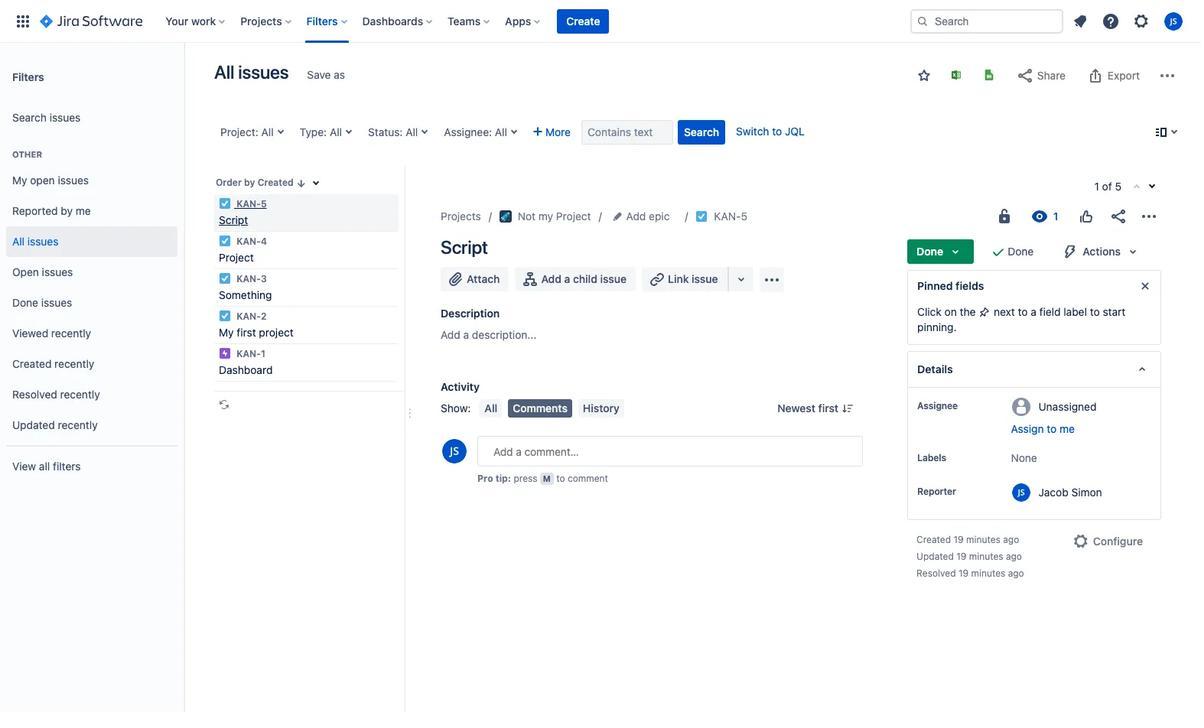 Task type: vqa. For each thing, say whether or not it's contained in the screenshot.


Task type: describe. For each thing, give the bounding box(es) containing it.
primary element
[[9, 0, 911, 42]]

0 horizontal spatial filters
[[12, 70, 44, 83]]

your profile and settings image
[[1165, 12, 1183, 30]]

Add a comment… field
[[478, 436, 863, 467]]

1 of 5
[[1095, 180, 1122, 193]]

add for add a description...
[[441, 328, 461, 341]]

your work
[[165, 14, 216, 27]]

actions button
[[1052, 240, 1152, 264]]

0 vertical spatial minutes
[[967, 534, 1001, 546]]

all inside all issues link
[[12, 235, 25, 248]]

description...
[[472, 328, 537, 341]]

next
[[994, 305, 1015, 318]]

1 horizontal spatial all issues
[[214, 61, 289, 83]]

assignee: all
[[444, 126, 507, 139]]

open
[[12, 265, 39, 278]]

switch to jql
[[736, 125, 805, 138]]

recently for created recently
[[54, 357, 94, 370]]

apps button
[[501, 9, 547, 33]]

issues for the "search issues" link
[[50, 111, 81, 124]]

1 vertical spatial ago
[[1006, 551, 1022, 562]]

of
[[1103, 180, 1113, 193]]

open
[[30, 173, 55, 186]]

created for created 19 minutes ago updated 19 minutes ago resolved 19 minutes ago
[[917, 534, 951, 546]]

2 issue from the left
[[692, 272, 718, 285]]

kan- for something
[[237, 273, 261, 285]]

pinning.
[[918, 321, 957, 334]]

2
[[261, 311, 267, 322]]

description
[[441, 307, 500, 320]]

1 issue from the left
[[600, 272, 627, 285]]

newest first button
[[769, 399, 863, 418]]

first for newest
[[819, 402, 839, 415]]

epic
[[649, 210, 670, 223]]

recently for resolved recently
[[60, 388, 100, 401]]

to for me
[[1047, 422, 1057, 435]]

comments
[[513, 402, 568, 415]]

viewed recently link
[[6, 318, 178, 349]]

reported
[[12, 204, 58, 217]]

1 vertical spatial 1
[[261, 348, 265, 360]]

attach
[[467, 272, 500, 285]]

order by created link
[[214, 173, 309, 191]]

actions
[[1083, 245, 1121, 258]]

configure
[[1093, 535, 1143, 548]]

open issues
[[12, 265, 73, 278]]

your work button
[[161, 9, 231, 33]]

to for jql
[[772, 125, 782, 138]]

updated inside created 19 minutes ago updated 19 minutes ago resolved 19 minutes ago
[[917, 551, 954, 562]]

0 vertical spatial project
[[556, 210, 591, 223]]

link issue
[[668, 272, 718, 285]]

share link
[[1009, 64, 1074, 88]]

kan-5 link
[[714, 207, 748, 226]]

all issues inside the other group
[[12, 235, 58, 248]]

my for my first project
[[219, 326, 234, 339]]

done issues link
[[6, 288, 178, 318]]

configure link
[[1063, 530, 1153, 554]]

my open issues
[[12, 173, 89, 186]]

m
[[543, 474, 551, 484]]

2 vertical spatial 19
[[959, 568, 969, 579]]

all right project:
[[261, 126, 274, 139]]

type: all
[[300, 126, 342, 139]]

teams button
[[443, 9, 496, 33]]

add a child issue button
[[515, 267, 636, 292]]

newest
[[778, 402, 816, 415]]

next to a field label to start pinning.
[[918, 305, 1126, 334]]

search issues link
[[6, 103, 178, 133]]

view
[[12, 460, 36, 473]]

add for add epic
[[626, 210, 646, 223]]

2 horizontal spatial done
[[1008, 245, 1034, 258]]

banner containing your work
[[0, 0, 1202, 43]]

add app image
[[763, 271, 781, 289]]

all right status: on the top left of page
[[406, 126, 418, 139]]

field
[[1040, 305, 1061, 318]]

0 vertical spatial 19
[[954, 534, 964, 546]]

created 19 minutes ago updated 19 minutes ago resolved 19 minutes ago
[[917, 534, 1025, 579]]

1 horizontal spatial script
[[441, 236, 488, 258]]

tip:
[[496, 473, 511, 484]]

small image
[[295, 178, 307, 190]]

all button
[[480, 399, 502, 418]]

kan- for project
[[237, 236, 261, 247]]

share image
[[1110, 207, 1128, 226]]

actions image
[[1140, 207, 1159, 226]]

work
[[191, 14, 216, 27]]

search image
[[917, 15, 929, 27]]

done image
[[990, 243, 1008, 261]]

not my project link
[[500, 207, 591, 226]]

activity
[[441, 380, 480, 393]]

not
[[518, 210, 536, 223]]

assign to me
[[1011, 422, 1075, 435]]

my
[[539, 210, 553, 223]]

dashboards button
[[358, 9, 439, 33]]

to right the m
[[557, 473, 565, 484]]

2 horizontal spatial 5
[[1115, 180, 1122, 193]]

settings image
[[1133, 12, 1151, 30]]

kan-2
[[234, 311, 267, 322]]

task image left kan-5 link
[[696, 210, 708, 223]]

type:
[[300, 126, 327, 139]]

kan-1
[[234, 348, 265, 360]]

Search issues using keywords text field
[[582, 120, 673, 145]]

viewed
[[12, 326, 48, 339]]

0 vertical spatial 1
[[1095, 180, 1100, 193]]

apps
[[505, 14, 531, 27]]

view all filters link
[[6, 452, 178, 482]]

me for assign to me
[[1060, 422, 1075, 435]]

not my project
[[518, 210, 591, 223]]

kan- for my first project
[[237, 311, 261, 322]]

pro tip: press m to comment
[[478, 473, 608, 484]]

4
[[261, 236, 267, 247]]

done inside dropdown button
[[917, 245, 944, 258]]

click on the
[[918, 305, 979, 318]]

Search field
[[911, 9, 1064, 33]]

reported by me
[[12, 204, 91, 217]]

history button
[[579, 399, 624, 418]]

done inside the other group
[[12, 296, 38, 309]]

teams
[[448, 14, 481, 27]]

sidebar navigation image
[[167, 61, 201, 92]]

the
[[960, 305, 976, 318]]

projects for projects "link" at left
[[441, 210, 481, 223]]

recently for viewed recently
[[51, 326, 91, 339]]

details
[[918, 363, 953, 376]]

resolved recently link
[[6, 380, 178, 410]]

dashboard
[[219, 364, 273, 377]]

a for description...
[[463, 328, 469, 341]]

0 vertical spatial ago
[[1003, 534, 1020, 546]]

export button
[[1079, 64, 1148, 88]]

create button
[[557, 9, 610, 33]]

labels pin to top. only you can see pinned fields. image
[[950, 452, 962, 465]]

resolved inside the other group
[[12, 388, 57, 401]]

search button
[[678, 120, 726, 145]]

view all filters
[[12, 460, 81, 473]]

status:
[[368, 126, 403, 139]]

add a description...
[[441, 328, 537, 341]]

open in microsoft excel image
[[950, 69, 963, 81]]

issues for all issues link at the left top
[[27, 235, 58, 248]]

jacob simon
[[1039, 486, 1103, 499]]

other group
[[6, 133, 178, 445]]

none
[[1011, 452, 1038, 465]]

my for my open issues
[[12, 173, 27, 186]]

simon
[[1072, 486, 1103, 499]]

1 vertical spatial project
[[219, 251, 254, 264]]

first for my
[[237, 326, 256, 339]]



Task type: locate. For each thing, give the bounding box(es) containing it.
projects for projects popup button
[[240, 14, 282, 27]]

updated recently link
[[6, 410, 178, 441]]

kan- up something
[[237, 273, 261, 285]]

help image
[[1102, 12, 1120, 30]]

save as button
[[300, 63, 353, 87]]

all right the sidebar navigation icon
[[214, 61, 234, 83]]

19
[[954, 534, 964, 546], [957, 551, 967, 562], [959, 568, 969, 579]]

1 horizontal spatial issue
[[692, 272, 718, 285]]

0 horizontal spatial add
[[441, 328, 461, 341]]

2 vertical spatial minutes
[[972, 568, 1006, 579]]

1 vertical spatial updated
[[917, 551, 954, 562]]

viewed recently
[[12, 326, 91, 339]]

your
[[165, 14, 189, 27]]

1 vertical spatial projects
[[441, 210, 481, 223]]

search up other
[[12, 111, 47, 124]]

created down viewed
[[12, 357, 52, 370]]

0 vertical spatial script
[[219, 214, 248, 227]]

dashboards
[[362, 14, 423, 27]]

1 horizontal spatial by
[[244, 177, 255, 188]]

1 vertical spatial minutes
[[969, 551, 1004, 562]]

kan- left copy link to issue image
[[714, 210, 741, 223]]

0 horizontal spatial issue
[[600, 272, 627, 285]]

all right "show:"
[[485, 402, 498, 415]]

add inside button
[[541, 272, 562, 285]]

issues for 'done issues' link
[[41, 296, 72, 309]]

my left open
[[12, 173, 27, 186]]

search
[[12, 111, 47, 124], [684, 126, 719, 139]]

project: all
[[220, 126, 274, 139]]

press
[[514, 473, 538, 484]]

to for a
[[1018, 305, 1028, 318]]

project right my
[[556, 210, 591, 223]]

0 vertical spatial me
[[76, 204, 91, 217]]

filters up search issues
[[12, 70, 44, 83]]

1 horizontal spatial my
[[219, 326, 234, 339]]

0 horizontal spatial script
[[219, 214, 248, 227]]

share
[[1038, 69, 1066, 82]]

me inside the other group
[[76, 204, 91, 217]]

0 horizontal spatial me
[[76, 204, 91, 217]]

recently down resolved recently link
[[58, 418, 98, 431]]

order
[[216, 177, 242, 188]]

me inside button
[[1060, 422, 1075, 435]]

kan- up the dashboard
[[237, 348, 261, 360]]

more button
[[527, 120, 577, 145]]

1 down my first project
[[261, 348, 265, 360]]

search for search issues
[[12, 111, 47, 124]]

to left start
[[1090, 305, 1100, 318]]

switch
[[736, 125, 770, 138]]

me for reported by me
[[76, 204, 91, 217]]

notifications image
[[1071, 12, 1090, 30]]

save
[[307, 68, 331, 81]]

pro
[[478, 473, 493, 484]]

0 horizontal spatial created
[[12, 357, 52, 370]]

menu bar containing all
[[477, 399, 627, 418]]

1 horizontal spatial filters
[[307, 14, 338, 27]]

0 horizontal spatial updated
[[12, 418, 55, 431]]

appswitcher icon image
[[14, 12, 32, 30]]

1 vertical spatial 19
[[957, 551, 967, 562]]

task image for script
[[219, 197, 231, 210]]

0 vertical spatial a
[[564, 272, 570, 285]]

recently up created recently
[[51, 326, 91, 339]]

1 vertical spatial search
[[684, 126, 719, 139]]

my open issues link
[[6, 165, 178, 196]]

1 horizontal spatial done
[[917, 245, 944, 258]]

add left child
[[541, 272, 562, 285]]

search left switch
[[684, 126, 719, 139]]

0 vertical spatial updated
[[12, 418, 55, 431]]

0 vertical spatial resolved
[[12, 388, 57, 401]]

add epic button
[[610, 207, 675, 226]]

first
[[237, 326, 256, 339], [819, 402, 839, 415]]

add down description
[[441, 328, 461, 341]]

menu bar
[[477, 399, 627, 418]]

epic image
[[219, 347, 231, 360]]

recently down created recently link
[[60, 388, 100, 401]]

1 horizontal spatial resolved
[[917, 568, 956, 579]]

1
[[1095, 180, 1100, 193], [261, 348, 265, 360]]

0 vertical spatial first
[[237, 326, 256, 339]]

newest first image
[[842, 403, 854, 415]]

done down no restrictions icon
[[1008, 245, 1034, 258]]

2 vertical spatial created
[[917, 534, 951, 546]]

1 vertical spatial add
[[541, 272, 562, 285]]

a for child
[[564, 272, 570, 285]]

task image left kan-3
[[219, 272, 231, 285]]

script
[[219, 214, 248, 227], [441, 236, 488, 258]]

1 horizontal spatial first
[[819, 402, 839, 415]]

save as
[[307, 68, 345, 81]]

0 vertical spatial by
[[244, 177, 255, 188]]

0 vertical spatial filters
[[307, 14, 338, 27]]

0 vertical spatial add
[[626, 210, 646, 223]]

assignee:
[[444, 126, 492, 139]]

script up kan-4
[[219, 214, 248, 227]]

newest first
[[778, 402, 839, 415]]

5 right the of
[[1115, 180, 1122, 193]]

script down projects "link" at left
[[441, 236, 488, 258]]

0 vertical spatial search
[[12, 111, 47, 124]]

on
[[945, 305, 957, 318]]

not my project image
[[500, 210, 512, 223]]

task image
[[219, 197, 231, 210], [696, 210, 708, 223], [219, 235, 231, 247], [219, 272, 231, 285]]

1 vertical spatial script
[[441, 236, 488, 258]]

attach button
[[441, 267, 509, 292]]

2 vertical spatial add
[[441, 328, 461, 341]]

kan- for script
[[237, 198, 261, 210]]

0 horizontal spatial projects
[[240, 14, 282, 27]]

kan-5 up link web pages and more icon
[[714, 210, 748, 223]]

link web pages and more image
[[732, 270, 750, 289]]

2 vertical spatial ago
[[1008, 568, 1025, 579]]

kan-4
[[234, 236, 267, 247]]

me down my open issues 'link'
[[76, 204, 91, 217]]

reporter
[[918, 486, 957, 497]]

1 horizontal spatial 5
[[741, 210, 748, 223]]

first down the 'kan-2'
[[237, 326, 256, 339]]

1 horizontal spatial a
[[564, 272, 570, 285]]

all issues
[[214, 61, 289, 83], [12, 235, 58, 248]]

done up the "pinned"
[[917, 245, 944, 258]]

no restrictions image
[[996, 207, 1014, 226]]

open in google sheets image
[[983, 69, 996, 81]]

done issues
[[12, 296, 72, 309]]

1 vertical spatial a
[[1031, 305, 1037, 318]]

assign to me button
[[1011, 422, 1146, 437]]

projects right work
[[240, 14, 282, 27]]

all right assignee:
[[495, 126, 507, 139]]

task image down order
[[219, 197, 231, 210]]

projects button
[[236, 9, 297, 33]]

1 horizontal spatial project
[[556, 210, 591, 223]]

label
[[1064, 305, 1087, 318]]

not available - this is the first issue image
[[1131, 181, 1143, 194]]

projects link
[[441, 207, 481, 226]]

2 horizontal spatial created
[[917, 534, 951, 546]]

1 left the of
[[1095, 180, 1100, 193]]

profile image of jacob simon image
[[442, 439, 467, 464]]

0 horizontal spatial my
[[12, 173, 27, 186]]

reported by me link
[[6, 196, 178, 227]]

all issues down reported
[[12, 235, 58, 248]]

1 vertical spatial resolved
[[917, 568, 956, 579]]

details element
[[908, 351, 1162, 388]]

filters inside filters dropdown button
[[307, 14, 338, 27]]

order by created
[[216, 177, 294, 188]]

updated inside the other group
[[12, 418, 55, 431]]

1 horizontal spatial me
[[1060, 422, 1075, 435]]

a left the field
[[1031, 305, 1037, 318]]

1 vertical spatial my
[[219, 326, 234, 339]]

by right order
[[244, 177, 255, 188]]

click
[[918, 305, 942, 318]]

banner
[[0, 0, 1202, 43]]

issue right 'link'
[[692, 272, 718, 285]]

vote options: no one has voted for this issue yet. image
[[1078, 207, 1096, 226]]

ago
[[1003, 534, 1020, 546], [1006, 551, 1022, 562], [1008, 568, 1025, 579]]

by inside the other group
[[61, 204, 73, 217]]

0 horizontal spatial by
[[61, 204, 73, 217]]

add epic
[[626, 210, 670, 223]]

by for order
[[244, 177, 255, 188]]

1 horizontal spatial kan-5
[[714, 210, 748, 223]]

created recently
[[12, 357, 94, 370]]

all inside the all button
[[485, 402, 498, 415]]

next issue 'kan-4' ( type 'j' ) image
[[1146, 181, 1159, 193]]

all up open
[[12, 235, 25, 248]]

to inside button
[[1047, 422, 1057, 435]]

export
[[1108, 69, 1140, 82]]

created down reporter at bottom right
[[917, 534, 951, 546]]

updated down resolved recently
[[12, 418, 55, 431]]

0 horizontal spatial first
[[237, 326, 256, 339]]

2 vertical spatial a
[[463, 328, 469, 341]]

all
[[39, 460, 50, 473]]

created left small icon
[[258, 177, 294, 188]]

1 horizontal spatial created
[[258, 177, 294, 188]]

start
[[1103, 305, 1126, 318]]

first inside newest first button
[[819, 402, 839, 415]]

resolved recently
[[12, 388, 100, 401]]

1 horizontal spatial add
[[541, 272, 562, 285]]

jira software image
[[40, 12, 143, 30], [40, 12, 143, 30]]

1 vertical spatial first
[[819, 402, 839, 415]]

jacob
[[1039, 486, 1069, 499]]

as
[[334, 68, 345, 81]]

1 vertical spatial me
[[1060, 422, 1075, 435]]

by for reported
[[61, 204, 73, 217]]

add for add a child issue
[[541, 272, 562, 285]]

1 vertical spatial created
[[12, 357, 52, 370]]

0 horizontal spatial search
[[12, 111, 47, 124]]

resolved inside created 19 minutes ago updated 19 minutes ago resolved 19 minutes ago
[[917, 568, 956, 579]]

kan-
[[237, 198, 261, 210], [714, 210, 741, 223], [237, 236, 261, 247], [237, 273, 261, 285], [237, 311, 261, 322], [237, 348, 261, 360]]

1 horizontal spatial 1
[[1095, 180, 1100, 193]]

0 horizontal spatial all issues
[[12, 235, 58, 248]]

search for search
[[684, 126, 719, 139]]

pinned fields
[[918, 279, 984, 292]]

a left child
[[564, 272, 570, 285]]

0 vertical spatial my
[[12, 173, 27, 186]]

task image for something
[[219, 272, 231, 285]]

a inside button
[[564, 272, 570, 285]]

recently down 'viewed recently' link
[[54, 357, 94, 370]]

a down description
[[463, 328, 469, 341]]

task image left kan-4
[[219, 235, 231, 247]]

my
[[12, 173, 27, 186], [219, 326, 234, 339]]

to right assign
[[1047, 422, 1057, 435]]

done down open
[[12, 296, 38, 309]]

created inside created 19 minutes ago updated 19 minutes ago resolved 19 minutes ago
[[917, 534, 951, 546]]

1 vertical spatial by
[[61, 204, 73, 217]]

child
[[573, 272, 598, 285]]

kan- for dashboard
[[237, 348, 261, 360]]

created
[[258, 177, 294, 188], [12, 357, 52, 370], [917, 534, 951, 546]]

2 horizontal spatial add
[[626, 210, 646, 223]]

filters up save
[[307, 14, 338, 27]]

hide message image
[[1136, 277, 1155, 295]]

reporter pin to top. only you can see pinned fields. image
[[960, 486, 972, 498]]

copy link to issue image
[[745, 210, 757, 222]]

my down task icon
[[219, 326, 234, 339]]

something
[[219, 289, 272, 302]]

kan- up my first project
[[237, 311, 261, 322]]

1 vertical spatial all issues
[[12, 235, 58, 248]]

all issues link
[[6, 227, 178, 257]]

a
[[564, 272, 570, 285], [1031, 305, 1037, 318], [463, 328, 469, 341]]

more
[[546, 126, 571, 139]]

done button
[[908, 240, 974, 264]]

issues for open issues link in the top of the page
[[42, 265, 73, 278]]

1 horizontal spatial search
[[684, 126, 719, 139]]

by right reported
[[61, 204, 73, 217]]

0 horizontal spatial done
[[12, 296, 38, 309]]

filters button
[[302, 9, 353, 33]]

task image for project
[[219, 235, 231, 247]]

task image
[[219, 310, 231, 322]]

small image
[[918, 70, 931, 82]]

all issues down projects popup button
[[214, 61, 289, 83]]

created inside the other group
[[12, 357, 52, 370]]

assignee
[[918, 400, 958, 412]]

add left "epic"
[[626, 210, 646, 223]]

kan- down order by created
[[237, 198, 261, 210]]

open issues link
[[6, 257, 178, 288]]

0 vertical spatial projects
[[240, 14, 282, 27]]

add inside popup button
[[626, 210, 646, 223]]

projects left not my project image
[[441, 210, 481, 223]]

search inside button
[[684, 126, 719, 139]]

2 horizontal spatial a
[[1031, 305, 1037, 318]]

recently for updated recently
[[58, 418, 98, 431]]

issues inside 'link'
[[58, 173, 89, 186]]

project down kan-4
[[219, 251, 254, 264]]

filters
[[53, 460, 81, 473]]

kan- up kan-3
[[237, 236, 261, 247]]

0 vertical spatial created
[[258, 177, 294, 188]]

unassigned
[[1039, 400, 1097, 413]]

kan-3
[[234, 273, 267, 285]]

5 down order by created link
[[261, 198, 267, 210]]

0 horizontal spatial a
[[463, 328, 469, 341]]

0 horizontal spatial project
[[219, 251, 254, 264]]

assignee pin to top. only you can see pinned fields. image
[[961, 400, 973, 412]]

0 horizontal spatial 5
[[261, 198, 267, 210]]

my first project
[[219, 326, 294, 339]]

show:
[[441, 402, 471, 415]]

my inside 'link'
[[12, 173, 27, 186]]

to right next
[[1018, 305, 1028, 318]]

fields
[[956, 279, 984, 292]]

0 horizontal spatial 1
[[261, 348, 265, 360]]

1 vertical spatial filters
[[12, 70, 44, 83]]

updated down reporter at bottom right
[[917, 551, 954, 562]]

kan-5 down order by created
[[234, 198, 267, 210]]

0 horizontal spatial kan-5
[[234, 198, 267, 210]]

all right the type:
[[330, 126, 342, 139]]

projects inside projects popup button
[[240, 14, 282, 27]]

projects
[[240, 14, 282, 27], [441, 210, 481, 223]]

0 horizontal spatial resolved
[[12, 388, 57, 401]]

1 horizontal spatial updated
[[917, 551, 954, 562]]

jql
[[785, 125, 805, 138]]

created for created recently
[[12, 357, 52, 370]]

0 vertical spatial all issues
[[214, 61, 289, 83]]

issue right child
[[600, 272, 627, 285]]

to left jql
[[772, 125, 782, 138]]

a inside "next to a field label to start pinning."
[[1031, 305, 1037, 318]]

first left newest first icon
[[819, 402, 839, 415]]

resolved
[[12, 388, 57, 401], [917, 568, 956, 579]]

1 horizontal spatial projects
[[441, 210, 481, 223]]

switch to jql link
[[736, 125, 805, 138]]

me down unassigned
[[1060, 422, 1075, 435]]

create
[[567, 14, 600, 27]]

5 up link web pages and more icon
[[741, 210, 748, 223]]



